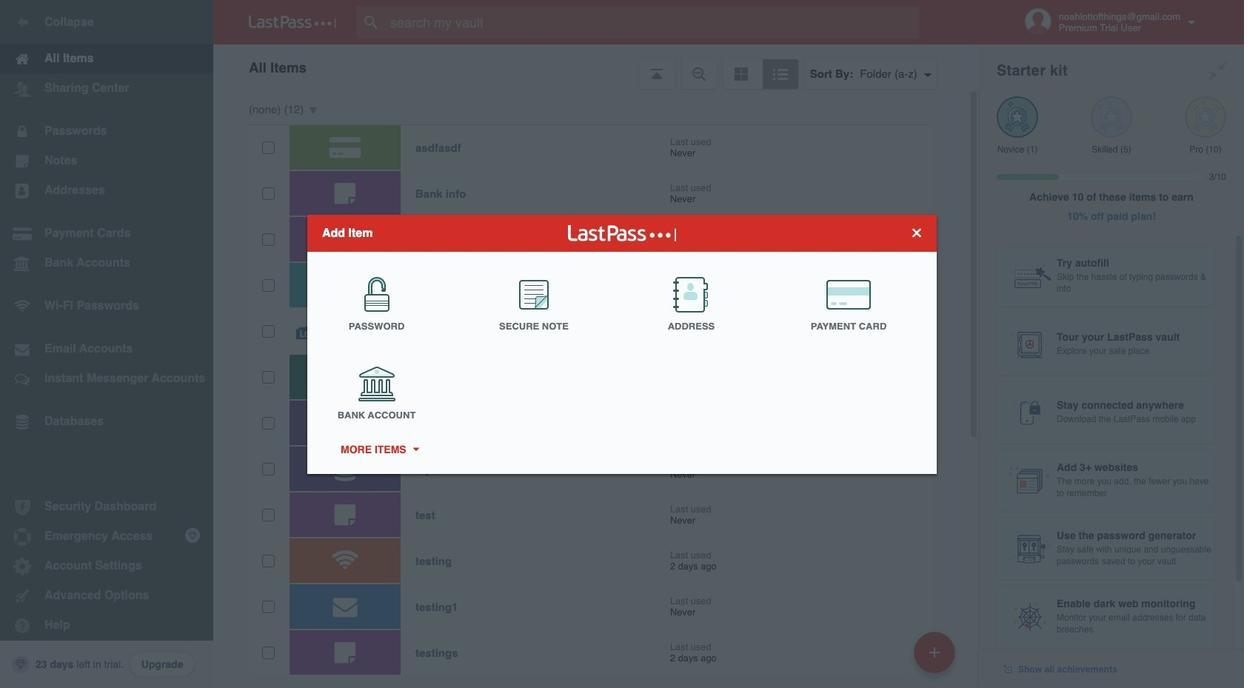 Task type: describe. For each thing, give the bounding box(es) containing it.
main navigation navigation
[[0, 0, 213, 688]]



Task type: locate. For each thing, give the bounding box(es) containing it.
new item navigation
[[909, 627, 964, 688]]

caret right image
[[411, 447, 421, 451]]

new item image
[[930, 647, 940, 657]]

lastpass image
[[249, 16, 336, 29]]

dialog
[[307, 214, 937, 474]]

Search search field
[[357, 6, 949, 39]]

search my vault text field
[[357, 6, 949, 39]]

vault options navigation
[[213, 44, 979, 89]]



